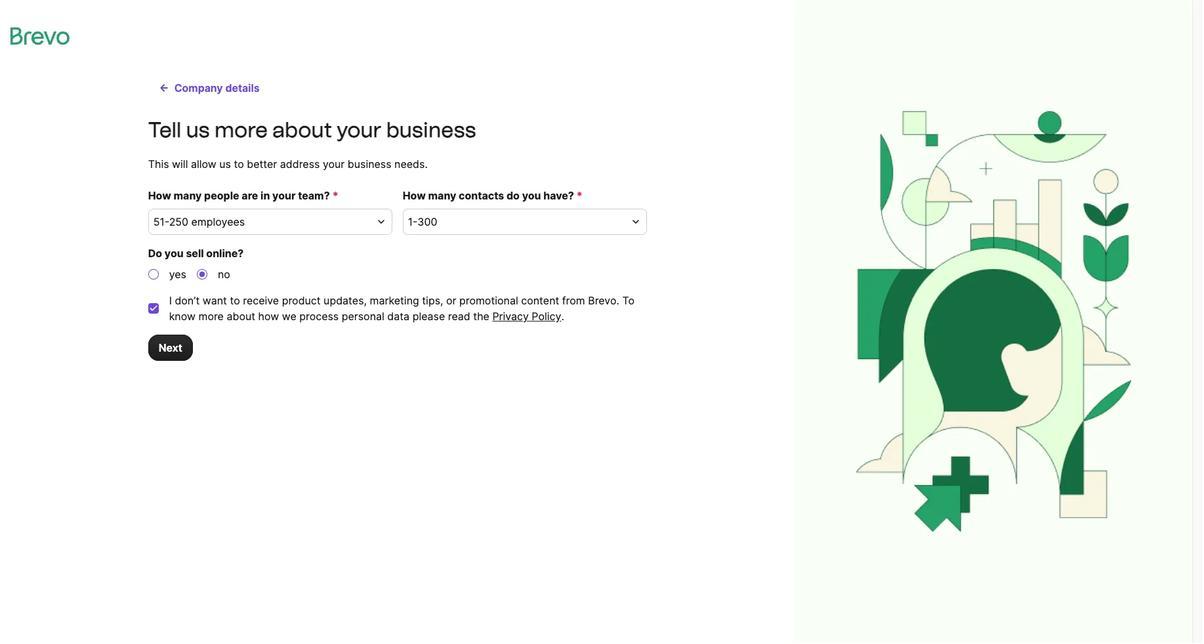 Task type: describe. For each thing, give the bounding box(es) containing it.
next
[[159, 341, 182, 354]]

tell
[[148, 117, 181, 142]]

51-250 employees button
[[148, 209, 392, 235]]

250
[[169, 215, 188, 228]]

1 vertical spatial us
[[219, 158, 231, 171]]

don't
[[175, 294, 200, 307]]

how many people are in your team? *
[[148, 189, 339, 202]]

are
[[242, 189, 258, 202]]

next button
[[148, 335, 193, 361]]

i
[[169, 294, 172, 307]]

how many contacts do you have? *
[[403, 189, 583, 202]]

how
[[258, 310, 279, 323]]

want
[[203, 294, 227, 307]]

many for people
[[174, 189, 202, 202]]

in
[[261, 189, 270, 202]]

promotional
[[459, 294, 518, 307]]

this will allow us to better address your business needs.
[[148, 158, 428, 171]]

no
[[218, 268, 230, 281]]

do you sell online?
[[148, 247, 244, 260]]

address
[[280, 158, 320, 171]]

we
[[282, 310, 297, 323]]

1 vertical spatial your
[[323, 158, 345, 171]]

tips,
[[422, 294, 443, 307]]

product
[[282, 294, 321, 307]]

company
[[174, 81, 223, 95]]

1-300 button
[[403, 209, 647, 235]]

policy
[[532, 310, 561, 323]]

0 vertical spatial more
[[215, 117, 268, 142]]

0 vertical spatial us
[[186, 117, 210, 142]]

to inside i don't want to receive product updates, marketing tips, or promotional content from brevo. to know more about how we process personal data please read the
[[230, 294, 240, 307]]

updates,
[[324, 294, 367, 307]]

content
[[521, 294, 559, 307]]

about inside i don't want to receive product updates, marketing tips, or promotional content from brevo. to know more about how we process personal data please read the
[[227, 310, 255, 323]]

1-300
[[408, 215, 437, 228]]

to
[[622, 294, 635, 307]]

1 horizontal spatial you
[[522, 189, 541, 202]]

1 vertical spatial you
[[165, 247, 184, 260]]

brevo.
[[588, 294, 619, 307]]

1 vertical spatial business
[[348, 158, 392, 171]]

receive
[[243, 294, 279, 307]]

privacy
[[493, 310, 529, 323]]

51-
[[153, 215, 169, 228]]

51-250 employees
[[153, 215, 245, 228]]

people
[[204, 189, 239, 202]]

company details button
[[148, 75, 270, 101]]

employees
[[191, 215, 245, 228]]



Task type: locate. For each thing, give the bounding box(es) containing it.
do
[[148, 247, 162, 260]]

1 many from the left
[[174, 189, 202, 202]]

1 horizontal spatial *
[[577, 189, 583, 202]]

company details
[[174, 81, 260, 95]]

more
[[215, 117, 268, 142], [199, 310, 224, 323]]

to right want
[[230, 294, 240, 307]]

data
[[387, 310, 410, 323]]

please
[[413, 310, 445, 323]]

* right team?
[[333, 189, 339, 202]]

1 vertical spatial to
[[230, 294, 240, 307]]

0 vertical spatial your
[[337, 117, 382, 142]]

better
[[247, 158, 277, 171]]

allow
[[191, 158, 216, 171]]

1 vertical spatial about
[[227, 310, 255, 323]]

us right allow
[[219, 158, 231, 171]]

us
[[186, 117, 210, 142], [219, 158, 231, 171]]

.
[[561, 310, 564, 323]]

sell
[[186, 247, 204, 260]]

will
[[172, 158, 188, 171]]

0 vertical spatial you
[[522, 189, 541, 202]]

about up address
[[273, 117, 332, 142]]

the
[[473, 310, 490, 323]]

2 many from the left
[[428, 189, 456, 202]]

0 horizontal spatial us
[[186, 117, 210, 142]]

online?
[[206, 247, 244, 260]]

privacy policy link
[[493, 308, 561, 324]]

process
[[299, 310, 339, 323]]

2 how from the left
[[403, 189, 426, 202]]

how up '1-'
[[403, 189, 426, 202]]

business
[[386, 117, 476, 142], [348, 158, 392, 171]]

300
[[418, 215, 437, 228]]

us right the tell in the top left of the page
[[186, 117, 210, 142]]

1-
[[408, 215, 418, 228]]

marketing
[[370, 294, 419, 307]]

or
[[446, 294, 456, 307]]

2 vertical spatial your
[[272, 189, 296, 202]]

yes
[[169, 268, 186, 281]]

personal
[[342, 310, 384, 323]]

1 vertical spatial more
[[199, 310, 224, 323]]

about down receive on the left of page
[[227, 310, 255, 323]]

1 horizontal spatial many
[[428, 189, 456, 202]]

how for how many contacts do you have? *
[[403, 189, 426, 202]]

many
[[174, 189, 202, 202], [428, 189, 456, 202]]

0 horizontal spatial you
[[165, 247, 184, 260]]

from
[[562, 294, 585, 307]]

more up better
[[215, 117, 268, 142]]

contacts
[[459, 189, 504, 202]]

team?
[[298, 189, 330, 202]]

to left better
[[234, 158, 244, 171]]

about
[[273, 117, 332, 142], [227, 310, 255, 323]]

know
[[169, 310, 196, 323]]

how for how many people are in your team? *
[[148, 189, 171, 202]]

2 * from the left
[[577, 189, 583, 202]]

1 how from the left
[[148, 189, 171, 202]]

0 vertical spatial to
[[234, 158, 244, 171]]

*
[[333, 189, 339, 202], [577, 189, 583, 202]]

business left needs.
[[348, 158, 392, 171]]

many up 250 on the left top
[[174, 189, 202, 202]]

many up 300
[[428, 189, 456, 202]]

0 horizontal spatial many
[[174, 189, 202, 202]]

this
[[148, 158, 169, 171]]

do
[[507, 189, 520, 202]]

0 horizontal spatial about
[[227, 310, 255, 323]]

0 horizontal spatial *
[[333, 189, 339, 202]]

many for contacts
[[428, 189, 456, 202]]

how up 51- in the left top of the page
[[148, 189, 171, 202]]

details
[[225, 81, 260, 95]]

you
[[522, 189, 541, 202], [165, 247, 184, 260]]

1 * from the left
[[333, 189, 339, 202]]

needs.
[[394, 158, 428, 171]]

1 horizontal spatial us
[[219, 158, 231, 171]]

0 vertical spatial about
[[273, 117, 332, 142]]

your
[[337, 117, 382, 142], [323, 158, 345, 171], [272, 189, 296, 202]]

1 horizontal spatial about
[[273, 117, 332, 142]]

0 horizontal spatial how
[[148, 189, 171, 202]]

i don't want to receive product updates, marketing tips, or promotional content from brevo. to know more about how we process personal data please read the
[[169, 294, 635, 323]]

read
[[448, 310, 470, 323]]

0 vertical spatial business
[[386, 117, 476, 142]]

1 horizontal spatial how
[[403, 189, 426, 202]]

* right have?
[[577, 189, 583, 202]]

more down want
[[199, 310, 224, 323]]

to
[[234, 158, 244, 171], [230, 294, 240, 307]]

business up needs.
[[386, 117, 476, 142]]

more inside i don't want to receive product updates, marketing tips, or promotional content from brevo. to know more about how we process personal data please read the
[[199, 310, 224, 323]]

have?
[[544, 189, 574, 202]]

privacy policy .
[[493, 310, 564, 323]]

how
[[148, 189, 171, 202], [403, 189, 426, 202]]

tell us more about your business
[[148, 117, 476, 142]]



Task type: vqa. For each thing, say whether or not it's contained in the screenshot.
size
no



